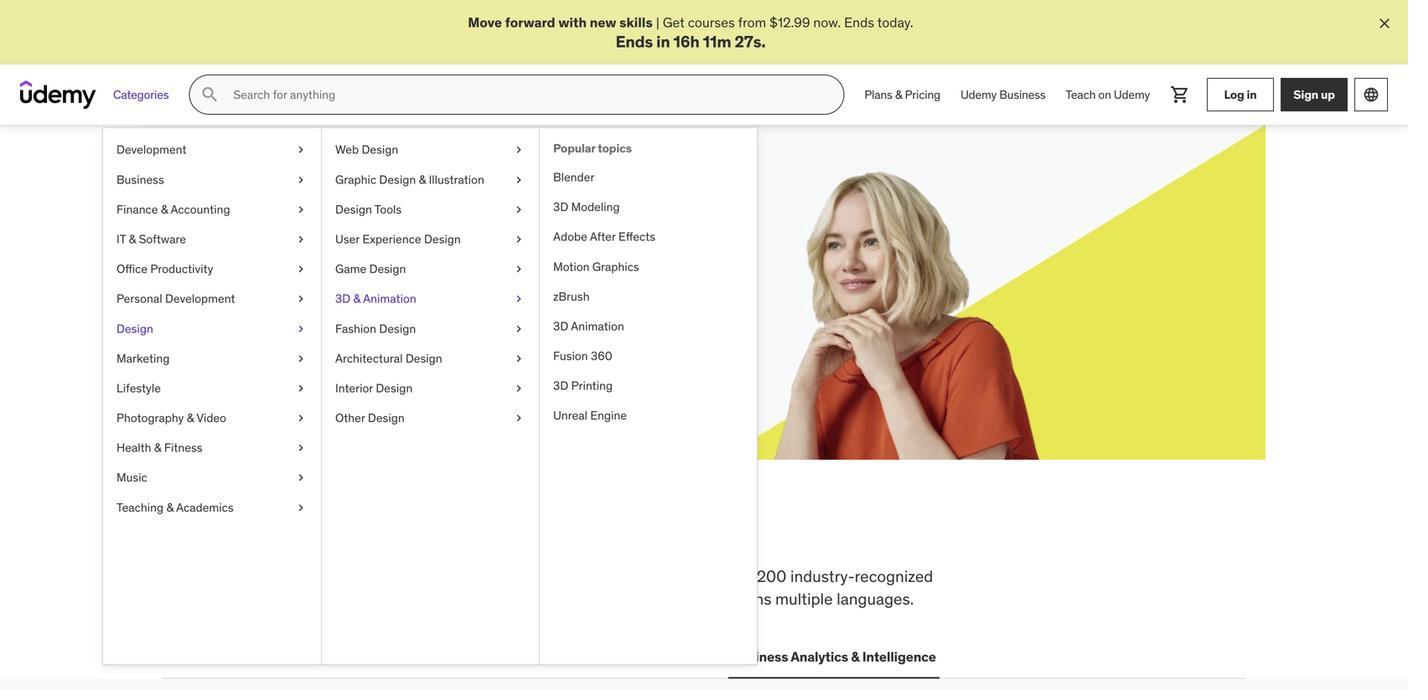 Task type: locate. For each thing, give the bounding box(es) containing it.
& inside health & fitness 'link'
[[154, 441, 161, 456]]

teaching & academics link
[[103, 493, 321, 523]]

skills up workplace
[[278, 512, 368, 555]]

xsmall image for fashion design
[[512, 321, 526, 337]]

communication
[[612, 649, 712, 666]]

recognized
[[855, 567, 933, 587]]

with inside 'move forward with new skills | get courses from $12.99 now. ends today. ends in 16h 11m 27s .'
[[558, 14, 587, 31]]

design for interior
[[376, 381, 413, 396]]

xsmall image left 3d animation at top left
[[512, 321, 526, 337]]

design down fashion design "link"
[[406, 351, 442, 366]]

1 horizontal spatial web
[[335, 142, 359, 157]]

1 vertical spatial in
[[1247, 87, 1257, 102]]

fitness
[[164, 441, 203, 456]]

today. down user
[[331, 258, 367, 275]]

& for photography & video
[[187, 411, 194, 426]]

tools
[[375, 202, 402, 217]]

1 horizontal spatial your
[[347, 198, 408, 233]]

finance
[[117, 202, 158, 217]]

& inside finance & accounting link
[[161, 202, 168, 217]]

xsmall image inside finance & accounting link
[[294, 202, 308, 218]]

graphic design & illustration link
[[322, 165, 539, 195]]

academics
[[176, 500, 234, 515]]

it certifications
[[301, 649, 400, 666]]

development down categories dropdown button
[[117, 142, 187, 157]]

for
[[303, 198, 342, 233], [439, 239, 456, 257], [699, 567, 719, 587]]

xsmall image inside 'user experience design' link
[[512, 231, 526, 248]]

personal
[[117, 291, 162, 307]]

& inside the plans & pricing link
[[895, 87, 902, 102]]

0 horizontal spatial with
[[357, 239, 382, 257]]

for inside "covering critical workplace skills to technical topics, including prep content for over 200 industry-recognized certifications, our catalog supports well-rounded professional development and spans multiple languages."
[[699, 567, 719, 587]]

1 vertical spatial skills
[[278, 512, 368, 555]]

printing
[[571, 379, 613, 394]]

xsmall image right 'little'
[[512, 231, 526, 248]]

xsmall image inside development link
[[294, 142, 308, 158]]

topics,
[[484, 567, 531, 587]]

web down certifications,
[[166, 649, 194, 666]]

xsmall image up skills
[[294, 172, 308, 188]]

with inside skills for your future expand your potential with a course for as little as $12.99. sale ends today.
[[357, 239, 382, 257]]

2 vertical spatial for
[[699, 567, 719, 587]]

xsmall image inside interior design link
[[512, 381, 526, 397]]

skills left |
[[619, 14, 653, 31]]

data science
[[510, 649, 592, 666]]

1 horizontal spatial for
[[439, 239, 456, 257]]

today. right now.
[[877, 14, 914, 31]]

& inside 'business analytics & intelligence' button
[[851, 649, 860, 666]]

3d printing link
[[540, 371, 757, 401]]

1 vertical spatial business
[[117, 172, 164, 187]]

close image
[[1376, 15, 1393, 32]]

1 horizontal spatial business
[[732, 649, 788, 666]]

design up graphic
[[362, 142, 398, 157]]

unreal engine link
[[540, 401, 757, 431]]

forward
[[505, 14, 556, 31]]

3d left printing
[[553, 379, 568, 394]]

with left a
[[357, 239, 382, 257]]

it inside button
[[301, 649, 312, 666]]

for up and
[[699, 567, 719, 587]]

0 vertical spatial web
[[335, 142, 359, 157]]

skills inside 'move forward with new skills | get courses from $12.99 now. ends today. ends in 16h 11m 27s .'
[[619, 14, 653, 31]]

game design link
[[322, 254, 539, 284]]

1 vertical spatial today.
[[331, 258, 367, 275]]

udemy
[[961, 87, 997, 102], [1114, 87, 1150, 102]]

it up "office"
[[117, 232, 126, 247]]

xsmall image inside "lifestyle" "link"
[[294, 381, 308, 397]]

0 vertical spatial it
[[117, 232, 126, 247]]

web design link
[[322, 135, 539, 165]]

log in
[[1224, 87, 1257, 102]]

1 horizontal spatial it
[[301, 649, 312, 666]]

in right log
[[1247, 87, 1257, 102]]

need
[[441, 512, 522, 555]]

xsmall image left architectural
[[294, 351, 308, 367]]

& left the video
[[187, 411, 194, 426]]

business left teach
[[1000, 87, 1046, 102]]

after
[[590, 229, 616, 245]]

0 horizontal spatial business
[[117, 172, 164, 187]]

certifications
[[315, 649, 400, 666]]

& right 'analytics'
[[851, 649, 860, 666]]

xsmall image for it & software
[[294, 231, 308, 248]]

skills for your future expand your potential with a course for as little as $12.99. sale ends today.
[[223, 198, 519, 275]]

topics
[[598, 141, 632, 156]]

for for your
[[439, 239, 456, 257]]

& right health
[[154, 441, 161, 456]]

2 vertical spatial skills
[[359, 567, 394, 587]]

for up potential
[[303, 198, 342, 233]]

xsmall image inside 'web design' link
[[512, 142, 526, 158]]

design link
[[103, 314, 321, 344]]

0 horizontal spatial today.
[[331, 258, 367, 275]]

photography
[[117, 411, 184, 426]]

0 vertical spatial with
[[558, 14, 587, 31]]

xsmall image right the
[[294, 500, 308, 516]]

xsmall image inside graphic design & illustration link
[[512, 172, 526, 188]]

well-
[[413, 589, 448, 609]]

xsmall image for health & fitness
[[294, 440, 308, 457]]

intelligence
[[863, 649, 936, 666]]

xsmall image inside business link
[[294, 172, 308, 188]]

xsmall image inside office productivity link
[[294, 261, 308, 278]]

0 vertical spatial your
[[347, 198, 408, 233]]

udemy image
[[20, 81, 96, 109]]

in down |
[[656, 31, 670, 51]]

xsmall image for graphic design & illustration
[[512, 172, 526, 188]]

design for web
[[362, 142, 398, 157]]

design up architectural design
[[379, 321, 416, 336]]

development down certifications,
[[197, 649, 281, 666]]

1 horizontal spatial in
[[656, 31, 670, 51]]

1 vertical spatial development
[[165, 291, 235, 307]]

1 vertical spatial your
[[271, 239, 297, 257]]

fashion design link
[[322, 314, 539, 344]]

xsmall image inside personal development link
[[294, 291, 308, 307]]

1 vertical spatial animation
[[571, 319, 624, 334]]

xsmall image for interior design
[[512, 381, 526, 397]]

design down architectural design
[[376, 381, 413, 396]]

xsmall image left blender
[[512, 172, 526, 188]]

xsmall image inside "game design" link
[[512, 261, 526, 278]]

3d up adobe
[[553, 200, 568, 215]]

0 horizontal spatial as
[[459, 239, 472, 257]]

multiple
[[775, 589, 833, 609]]

1 vertical spatial it
[[301, 649, 312, 666]]

you
[[374, 512, 435, 555]]

design inside "link"
[[379, 321, 416, 336]]

business down spans
[[732, 649, 788, 666]]

xsmall image inside it & software link
[[294, 231, 308, 248]]

business for business
[[117, 172, 164, 187]]

& for 3d & animation
[[353, 291, 361, 307]]

xsmall image inside teaching & academics link
[[294, 500, 308, 516]]

ends right now.
[[844, 14, 875, 31]]

it left "certifications"
[[301, 649, 312, 666]]

& down 'web design' link
[[419, 172, 426, 187]]

1 horizontal spatial today.
[[877, 14, 914, 31]]

xsmall image inside architectural design link
[[512, 351, 526, 367]]

Search for anything text field
[[230, 81, 823, 109]]

xsmall image for web design
[[512, 142, 526, 158]]

teaching
[[117, 500, 164, 515]]

3d down game
[[335, 291, 351, 307]]

& up fashion
[[353, 291, 361, 307]]

1 vertical spatial for
[[439, 239, 456, 257]]

0 horizontal spatial udemy
[[961, 87, 997, 102]]

& for it & software
[[129, 232, 136, 247]]

workplace
[[282, 567, 355, 587]]

0 vertical spatial business
[[1000, 87, 1046, 102]]

0 horizontal spatial in
[[528, 512, 560, 555]]

architectural
[[335, 351, 403, 366]]

xsmall image inside music link
[[294, 470, 308, 486]]

xsmall image inside health & fitness 'link'
[[294, 440, 308, 457]]

1 horizontal spatial udemy
[[1114, 87, 1150, 102]]

1 horizontal spatial as
[[506, 239, 519, 257]]

with left new
[[558, 14, 587, 31]]

xsmall image inside design link
[[294, 321, 308, 337]]

xsmall image inside fashion design "link"
[[512, 321, 526, 337]]

& inside it & software link
[[129, 232, 136, 247]]

design down a
[[369, 262, 406, 277]]

popular topics
[[553, 141, 632, 156]]

today. inside 'move forward with new skills | get courses from $12.99 now. ends today. ends in 16h 11m 27s .'
[[877, 14, 914, 31]]

as right 'little'
[[506, 239, 519, 257]]

video
[[197, 411, 226, 426]]

0 vertical spatial in
[[656, 31, 670, 51]]

0 vertical spatial today.
[[877, 14, 914, 31]]

2 vertical spatial development
[[197, 649, 281, 666]]

course
[[396, 239, 436, 257]]

categories
[[113, 87, 169, 102]]

xsmall image left other
[[294, 410, 308, 427]]

udemy right on
[[1114, 87, 1150, 102]]

&
[[895, 87, 902, 102], [419, 172, 426, 187], [161, 202, 168, 217], [129, 232, 136, 247], [353, 291, 361, 307], [187, 411, 194, 426], [154, 441, 161, 456], [166, 500, 174, 515], [851, 649, 860, 666]]

& right teaching
[[166, 500, 174, 515]]

architectural design link
[[322, 344, 539, 374]]

xsmall image inside "other design" link
[[512, 410, 526, 427]]

future
[[413, 198, 495, 233]]

& for plans & pricing
[[895, 87, 902, 102]]

critical
[[230, 567, 278, 587]]

design for architectural
[[406, 351, 442, 366]]

business up finance
[[117, 172, 164, 187]]

xsmall image inside design tools link
[[512, 202, 526, 218]]

our
[[263, 589, 286, 609]]

0 vertical spatial animation
[[363, 291, 416, 307]]

0 vertical spatial development
[[117, 142, 187, 157]]

0 vertical spatial skills
[[619, 14, 653, 31]]

& for health & fitness
[[154, 441, 161, 456]]

3d up fusion on the left bottom
[[553, 319, 568, 334]]

design
[[362, 142, 398, 157], [379, 172, 416, 187], [335, 202, 372, 217], [424, 232, 461, 247], [369, 262, 406, 277], [117, 321, 153, 336], [379, 321, 416, 336], [406, 351, 442, 366], [376, 381, 413, 396], [368, 411, 405, 426]]

submit search image
[[200, 85, 220, 105]]

data science button
[[507, 637, 595, 678]]

2 vertical spatial in
[[528, 512, 560, 555]]

for right course
[[439, 239, 456, 257]]

in up including
[[528, 512, 560, 555]]

web development button
[[163, 637, 284, 678]]

xsmall image right the future
[[512, 202, 526, 218]]

xsmall image left popular
[[512, 142, 526, 158]]

skills up supports
[[359, 567, 394, 587]]

0 horizontal spatial for
[[303, 198, 342, 233]]

1 vertical spatial web
[[166, 649, 194, 666]]

16h 11m 27s
[[674, 31, 761, 51]]

xsmall image up potential
[[294, 202, 308, 218]]

2 horizontal spatial in
[[1247, 87, 1257, 102]]

skills inside "covering critical workplace skills to technical topics, including prep content for over 200 industry-recognized certifications, our catalog supports well-rounded professional development and spans multiple languages."
[[359, 567, 394, 587]]

udemy right pricing
[[961, 87, 997, 102]]

ends down new
[[616, 31, 653, 51]]

& inside 3d & animation link
[[353, 291, 361, 307]]

xsmall image inside photography & video link
[[294, 410, 308, 427]]

xsmall image
[[512, 142, 526, 158], [294, 172, 308, 188], [512, 172, 526, 188], [294, 202, 308, 218], [512, 202, 526, 218], [512, 231, 526, 248], [512, 321, 526, 337], [294, 351, 308, 367], [294, 410, 308, 427], [294, 500, 308, 516]]

business for business analytics & intelligence
[[732, 649, 788, 666]]

0 horizontal spatial web
[[166, 649, 194, 666]]

xsmall image inside the marketing link
[[294, 351, 308, 367]]

web up graphic
[[335, 142, 359, 157]]

business inside button
[[732, 649, 788, 666]]

development inside button
[[197, 649, 281, 666]]

web inside button
[[166, 649, 194, 666]]

development down office productivity link in the top left of the page
[[165, 291, 235, 307]]

0 horizontal spatial ends
[[616, 31, 653, 51]]

1 vertical spatial with
[[357, 239, 382, 257]]

3d animation link
[[540, 312, 757, 342]]

& inside photography & video link
[[187, 411, 194, 426]]

3d modeling link
[[540, 192, 757, 222]]

lifestyle link
[[103, 374, 321, 404]]

teaching & academics
[[117, 500, 234, 515]]

xsmall image inside 3d & animation link
[[512, 291, 526, 307]]

1 horizontal spatial with
[[558, 14, 587, 31]]

animation up 360
[[571, 319, 624, 334]]

finance & accounting link
[[103, 195, 321, 225]]

supports
[[346, 589, 410, 609]]

3d for 3d modeling
[[553, 200, 568, 215]]

design down "interior design"
[[368, 411, 405, 426]]

xsmall image for music
[[294, 470, 308, 486]]

animation up fashion design
[[363, 291, 416, 307]]

design up tools in the left top of the page
[[379, 172, 416, 187]]

xsmall image for design
[[294, 321, 308, 337]]

modeling
[[571, 200, 620, 215]]

engine
[[590, 408, 627, 424]]

xsmall image
[[294, 142, 308, 158], [294, 231, 308, 248], [294, 261, 308, 278], [512, 261, 526, 278], [294, 291, 308, 307], [512, 291, 526, 307], [294, 321, 308, 337], [512, 351, 526, 367], [294, 381, 308, 397], [512, 381, 526, 397], [512, 410, 526, 427], [294, 440, 308, 457], [294, 470, 308, 486]]

2 vertical spatial business
[[732, 649, 788, 666]]

0 horizontal spatial it
[[117, 232, 126, 247]]

sign
[[1294, 87, 1319, 102]]

personal development
[[117, 291, 235, 307]]

& right the plans
[[895, 87, 902, 102]]

& right finance
[[161, 202, 168, 217]]

& inside teaching & academics link
[[166, 500, 174, 515]]

2 horizontal spatial business
[[1000, 87, 1046, 102]]

professional
[[511, 589, 598, 609]]

design for graphic
[[379, 172, 416, 187]]

skills
[[223, 198, 298, 233]]

& up "office"
[[129, 232, 136, 247]]

and
[[699, 589, 726, 609]]

business link
[[103, 165, 321, 195]]

2 horizontal spatial for
[[699, 567, 719, 587]]

blender
[[553, 170, 595, 185]]

fusion 360 link
[[540, 342, 757, 371]]

leadership
[[420, 649, 490, 666]]

0 horizontal spatial your
[[271, 239, 297, 257]]

development for web
[[197, 649, 281, 666]]

xsmall image for design tools
[[512, 202, 526, 218]]

1 as from the left
[[459, 239, 472, 257]]

communication button
[[609, 637, 715, 678]]

as left 'little'
[[459, 239, 472, 257]]



Task type: vqa. For each thing, say whether or not it's contained in the screenshot.
Expand
yes



Task type: describe. For each thing, give the bounding box(es) containing it.
blender link
[[540, 163, 757, 192]]

udemy business
[[961, 87, 1046, 102]]

personal development link
[[103, 284, 321, 314]]

motion graphics
[[553, 259, 639, 274]]

xsmall image for other design
[[512, 410, 526, 427]]

log in link
[[1207, 78, 1274, 112]]

log
[[1224, 87, 1245, 102]]

fusion
[[553, 349, 588, 364]]

choose a language image
[[1363, 87, 1380, 103]]

xsmall image for photography & video
[[294, 410, 308, 427]]

illustration
[[429, 172, 484, 187]]

now.
[[814, 14, 841, 31]]

3d & animation element
[[539, 128, 757, 665]]

up
[[1321, 87, 1335, 102]]

covering
[[163, 567, 226, 587]]

& inside graphic design & illustration link
[[419, 172, 426, 187]]

design down graphic
[[335, 202, 372, 217]]

today. inside skills for your future expand your potential with a course for as little as $12.99. sale ends today.
[[331, 258, 367, 275]]

finance & accounting
[[117, 202, 230, 217]]

shopping cart with 0 items image
[[1170, 85, 1190, 105]]

3d for 3d & animation
[[335, 291, 351, 307]]

plans & pricing link
[[854, 75, 951, 115]]

sale
[[270, 258, 296, 275]]

rounded
[[448, 589, 508, 609]]

other design
[[335, 411, 405, 426]]

xsmall image for lifestyle
[[294, 381, 308, 397]]

|
[[656, 14, 660, 31]]

2 as from the left
[[506, 239, 519, 257]]

including
[[535, 567, 600, 587]]

covering critical workplace skills to technical topics, including prep content for over 200 industry-recognized certifications, our catalog supports well-rounded professional development and spans multiple languages.
[[163, 567, 933, 609]]

0 horizontal spatial animation
[[363, 291, 416, 307]]

teach on udemy
[[1066, 87, 1150, 102]]

technical
[[416, 567, 481, 587]]

interior design
[[335, 381, 413, 396]]

web design
[[335, 142, 398, 157]]

lifestyle
[[117, 381, 161, 396]]

prep
[[604, 567, 637, 587]]

zbrush
[[553, 289, 590, 304]]

business analytics & intelligence
[[732, 649, 936, 666]]

office productivity link
[[103, 254, 321, 284]]

3d for 3d printing
[[553, 379, 568, 394]]

move
[[468, 14, 502, 31]]

design for other
[[368, 411, 405, 426]]

xsmall image for user experience design
[[512, 231, 526, 248]]

web for web development
[[166, 649, 194, 666]]

1 udemy from the left
[[961, 87, 997, 102]]

design down design tools link
[[424, 232, 461, 247]]

3d printing
[[553, 379, 613, 394]]

graphic design & illustration
[[335, 172, 484, 187]]

it for it certifications
[[301, 649, 312, 666]]

3d & animation
[[335, 291, 416, 307]]

0 vertical spatial for
[[303, 198, 342, 233]]

xsmall image for office productivity
[[294, 261, 308, 278]]

accounting
[[171, 202, 230, 217]]

adobe
[[553, 229, 587, 245]]

office productivity
[[117, 262, 213, 277]]

xsmall image for 3d & animation
[[512, 291, 526, 307]]

teach on udemy link
[[1056, 75, 1160, 115]]

in inside 'move forward with new skills | get courses from $12.99 now. ends today. ends in 16h 11m 27s .'
[[656, 31, 670, 51]]

3d for 3d animation
[[553, 319, 568, 334]]

graphic
[[335, 172, 376, 187]]

fusion 360
[[553, 349, 612, 364]]

fashion
[[335, 321, 376, 336]]

business analytics & intelligence button
[[728, 637, 940, 678]]

xsmall image for game design
[[512, 261, 526, 278]]

web development
[[166, 649, 281, 666]]

software
[[139, 232, 186, 247]]

design tools
[[335, 202, 402, 217]]

on
[[1099, 87, 1111, 102]]

udemy business link
[[951, 75, 1056, 115]]

fashion design
[[335, 321, 416, 336]]

xsmall image for architectural design
[[512, 351, 526, 367]]

design tools link
[[322, 195, 539, 225]]

certifications,
[[163, 589, 259, 609]]

1 horizontal spatial ends
[[844, 14, 875, 31]]

development for personal
[[165, 291, 235, 307]]

plans & pricing
[[865, 87, 941, 102]]

3d modeling
[[553, 200, 620, 215]]

adobe after effects
[[553, 229, 655, 245]]

xsmall image for teaching & academics
[[294, 500, 308, 516]]

music link
[[103, 463, 321, 493]]

photography & video
[[117, 411, 226, 426]]

200
[[757, 567, 787, 587]]

it for it & software
[[117, 232, 126, 247]]

development
[[602, 589, 695, 609]]

xsmall image for personal development
[[294, 291, 308, 307]]

pricing
[[905, 87, 941, 102]]

sign up
[[1294, 87, 1335, 102]]

xsmall image for finance & accounting
[[294, 202, 308, 218]]

design for game
[[369, 262, 406, 277]]

web for web design
[[335, 142, 359, 157]]

marketing
[[117, 351, 170, 366]]

catalog
[[290, 589, 343, 609]]

& for finance & accounting
[[161, 202, 168, 217]]

productivity
[[150, 262, 213, 277]]

plans
[[865, 87, 893, 102]]

for for workplace
[[699, 567, 719, 587]]

design for fashion
[[379, 321, 416, 336]]

architectural design
[[335, 351, 442, 366]]

the
[[218, 512, 272, 555]]

2 udemy from the left
[[1114, 87, 1150, 102]]

unreal engine
[[553, 408, 627, 424]]

health & fitness
[[117, 441, 203, 456]]

effects
[[619, 229, 655, 245]]

get
[[663, 14, 685, 31]]

adobe after effects link
[[540, 222, 757, 252]]

xsmall image for development
[[294, 142, 308, 158]]

to
[[398, 567, 412, 587]]

data
[[510, 649, 539, 666]]

design down personal
[[117, 321, 153, 336]]

1 horizontal spatial animation
[[571, 319, 624, 334]]

xsmall image for marketing
[[294, 351, 308, 367]]

science
[[542, 649, 592, 666]]

new
[[590, 14, 616, 31]]

user
[[335, 232, 360, 247]]

spans
[[730, 589, 772, 609]]

little
[[476, 239, 502, 257]]

game design
[[335, 262, 406, 277]]

one
[[567, 512, 627, 555]]

content
[[641, 567, 695, 587]]

& for teaching & academics
[[166, 500, 174, 515]]

teach
[[1066, 87, 1096, 102]]

over
[[723, 567, 753, 587]]

xsmall image for business
[[294, 172, 308, 188]]



